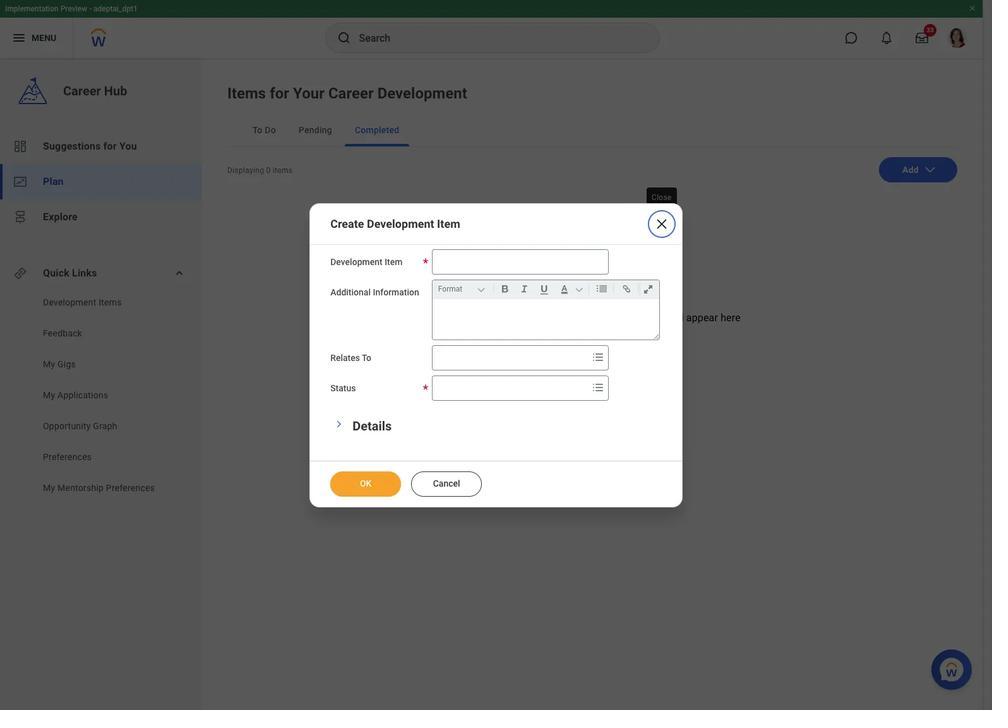 Task type: locate. For each thing, give the bounding box(es) containing it.
to right relates on the left
[[362, 353, 371, 363]]

development up additional
[[330, 257, 383, 267]]

1 vertical spatial for
[[103, 140, 117, 152]]

feedback
[[43, 328, 82, 339]]

development up feedback
[[43, 298, 96, 308]]

0 horizontal spatial for
[[103, 140, 117, 152]]

0 vertical spatial preferences
[[43, 452, 92, 462]]

development up development item
[[367, 217, 434, 230]]

1 horizontal spatial for
[[270, 85, 289, 102]]

maximize image
[[640, 281, 657, 297]]

link image
[[618, 281, 635, 297]]

career left hub
[[63, 83, 101, 99]]

0 vertical spatial prompts image
[[590, 350, 606, 365]]

list containing development items
[[0, 296, 202, 498]]

0 vertical spatial my
[[43, 359, 55, 370]]

my mentorship preferences
[[43, 483, 155, 493]]

for for you
[[103, 140, 117, 152]]

my down my gigs
[[43, 390, 55, 400]]

details dialog
[[310, 203, 683, 508]]

2 vertical spatial items
[[444, 312, 470, 324]]

onboarding home image
[[13, 174, 28, 189]]

development
[[378, 85, 467, 102], [367, 217, 434, 230], [330, 257, 383, 267], [43, 298, 96, 308]]

2 prompts image from the top
[[590, 380, 606, 395]]

2 vertical spatial my
[[43, 483, 55, 493]]

3 my from the top
[[43, 483, 55, 493]]

development items
[[43, 298, 122, 308]]

1 horizontal spatial career
[[328, 85, 374, 102]]

displaying
[[227, 166, 264, 175]]

my applications
[[43, 390, 108, 400]]

items up to do button
[[227, 85, 266, 102]]

2 my from the top
[[43, 390, 55, 400]]

2 list from the top
[[0, 296, 202, 498]]

preferences down opportunity
[[43, 452, 92, 462]]

implementation preview -   adeptai_dpt1
[[5, 4, 138, 13]]

1 horizontal spatial items
[[227, 85, 266, 102]]

gigs
[[58, 359, 76, 370]]

1 horizontal spatial item
[[437, 217, 460, 230]]

to do button
[[243, 114, 286, 147]]

tab list containing to do
[[227, 114, 958, 147]]

items you complete for your career development will appear here
[[444, 312, 741, 324]]

for
[[270, 85, 289, 102], [103, 140, 117, 152], [537, 312, 550, 324]]

Status field
[[433, 377, 588, 400]]

explore link
[[0, 200, 202, 235]]

additional
[[330, 287, 371, 297]]

for for your
[[270, 85, 289, 102]]

tab list
[[227, 114, 958, 147]]

1 my from the top
[[43, 359, 55, 370]]

2 horizontal spatial items
[[444, 312, 470, 324]]

1 vertical spatial list
[[0, 296, 202, 498]]

0 horizontal spatial to
[[253, 125, 262, 135]]

implementation preview -   adeptai_dpt1 banner
[[0, 0, 983, 58]]

my left mentorship
[[43, 483, 55, 493]]

to
[[253, 125, 262, 135], [362, 353, 371, 363]]

items for your career development
[[227, 85, 467, 102]]

opportunity
[[43, 421, 91, 431]]

your
[[553, 312, 573, 324]]

to left 'do'
[[253, 125, 262, 135]]

additional information
[[330, 287, 419, 297]]

items for items you complete for your career development will appear here
[[444, 312, 470, 324]]

completed button
[[345, 114, 410, 147]]

profile logan mcneil element
[[940, 24, 975, 52]]

0 vertical spatial item
[[437, 217, 460, 230]]

career
[[575, 312, 604, 324]]

here
[[721, 312, 741, 324]]

0 vertical spatial items
[[227, 85, 266, 102]]

to do
[[253, 125, 276, 135]]

development item
[[330, 257, 403, 267]]

details button
[[353, 418, 392, 434]]

underline image
[[536, 281, 553, 297]]

x image
[[654, 216, 669, 232]]

0 horizontal spatial preferences
[[43, 452, 92, 462]]

1 prompts image from the top
[[590, 350, 606, 365]]

1 vertical spatial preferences
[[106, 483, 155, 493]]

close
[[652, 193, 672, 202]]

will
[[669, 312, 684, 324]]

1 list from the top
[[0, 129, 202, 235]]

prompts image
[[590, 350, 606, 365], [590, 380, 606, 395]]

dashboard image
[[13, 139, 28, 154]]

format group
[[436, 280, 662, 299]]

status
[[330, 383, 356, 393]]

items
[[227, 85, 266, 102], [99, 298, 122, 308], [444, 312, 470, 324]]

1 vertical spatial to
[[362, 353, 371, 363]]

cancel button
[[411, 472, 482, 497]]

close tooltip
[[643, 184, 681, 212]]

information
[[373, 287, 419, 297]]

to inside details dialog
[[362, 353, 371, 363]]

career right your
[[328, 85, 374, 102]]

prompts image for relates to
[[590, 350, 606, 365]]

my left gigs
[[43, 359, 55, 370]]

1 vertical spatial prompts image
[[590, 380, 606, 395]]

displaying 0 items
[[227, 166, 293, 175]]

create development item
[[330, 217, 460, 230]]

item
[[437, 217, 460, 230], [385, 257, 403, 267]]

0 vertical spatial for
[[270, 85, 289, 102]]

graph
[[93, 421, 117, 431]]

2 vertical spatial for
[[537, 312, 550, 324]]

format
[[438, 285, 463, 293]]

preferences
[[43, 452, 92, 462], [106, 483, 155, 493]]

your
[[293, 85, 325, 102]]

items left you
[[444, 312, 470, 324]]

0 vertical spatial to
[[253, 125, 262, 135]]

implementation
[[5, 4, 59, 13]]

0 horizontal spatial items
[[99, 298, 122, 308]]

Additional Information text field
[[433, 299, 659, 340]]

-
[[89, 4, 92, 13]]

my gigs
[[43, 359, 76, 370]]

0 vertical spatial list
[[0, 129, 202, 235]]

preferences down preferences link
[[106, 483, 155, 493]]

1 horizontal spatial to
[[362, 353, 371, 363]]

my
[[43, 359, 55, 370], [43, 390, 55, 400], [43, 483, 55, 493]]

development items link
[[42, 296, 172, 309]]

italic image
[[516, 281, 533, 297]]

for inside list
[[103, 140, 117, 152]]

1 vertical spatial item
[[385, 257, 403, 267]]

preview
[[60, 4, 87, 13]]

1 vertical spatial my
[[43, 390, 55, 400]]

hub
[[104, 83, 127, 99]]

my applications link
[[42, 389, 172, 402]]

pending
[[299, 125, 332, 135]]

do
[[265, 125, 276, 135]]

items up feedback link
[[99, 298, 122, 308]]

career
[[63, 83, 101, 99], [328, 85, 374, 102]]

list
[[0, 129, 202, 235], [0, 296, 202, 498]]



Task type: describe. For each thing, give the bounding box(es) containing it.
items for items for your career development
[[227, 85, 266, 102]]

1 horizontal spatial preferences
[[106, 483, 155, 493]]

notifications large image
[[881, 32, 893, 44]]

prompts image for status
[[590, 380, 606, 395]]

suggestions for you
[[43, 140, 137, 152]]

timeline milestone image
[[13, 210, 28, 225]]

0 horizontal spatial career
[[63, 83, 101, 99]]

0
[[266, 166, 271, 175]]

details
[[353, 418, 392, 434]]

you
[[119, 140, 137, 152]]

search image
[[336, 30, 352, 45]]

my for my gigs
[[43, 359, 55, 370]]

1 vertical spatial items
[[99, 298, 122, 308]]

create
[[330, 217, 364, 230]]

opportunity graph
[[43, 421, 117, 431]]

my mentorship preferences link
[[42, 482, 172, 495]]

mentorship
[[58, 483, 104, 493]]

format button
[[436, 282, 491, 296]]

suggestions
[[43, 140, 101, 152]]

Relates To field
[[433, 346, 588, 369]]

career hub
[[63, 83, 127, 99]]

feedback link
[[42, 327, 172, 340]]

items
[[273, 166, 293, 175]]

you
[[473, 312, 489, 324]]

my for my applications
[[43, 390, 55, 400]]

2 horizontal spatial for
[[537, 312, 550, 324]]

completed
[[355, 125, 399, 135]]

suggestions for you link
[[0, 129, 202, 164]]

explore
[[43, 211, 78, 223]]

complete
[[492, 312, 535, 324]]

preferences link
[[42, 451, 172, 464]]

chevron down image
[[335, 417, 344, 432]]

pending button
[[289, 114, 342, 147]]

to inside button
[[253, 125, 262, 135]]

development
[[607, 312, 666, 324]]

relates to
[[330, 353, 371, 363]]

plan
[[43, 176, 64, 188]]

opportunity graph link
[[42, 420, 172, 433]]

ok button
[[330, 472, 401, 497]]

relates
[[330, 353, 360, 363]]

my for my mentorship preferences
[[43, 483, 55, 493]]

my gigs link
[[42, 358, 172, 371]]

0 horizontal spatial item
[[385, 257, 403, 267]]

bold image
[[496, 281, 513, 297]]

cancel
[[433, 478, 460, 489]]

Development Item text field
[[432, 249, 609, 274]]

development up completed
[[378, 85, 467, 102]]

adeptai_dpt1
[[94, 4, 138, 13]]

bulleted list image
[[594, 281, 611, 297]]

ok
[[360, 478, 372, 489]]

close environment banner image
[[969, 4, 977, 12]]

applications
[[58, 390, 108, 400]]

plan link
[[0, 164, 202, 200]]

appear
[[686, 312, 718, 324]]

list containing suggestions for you
[[0, 129, 202, 235]]

inbox large image
[[916, 32, 929, 44]]



Task type: vqa. For each thing, say whether or not it's contained in the screenshot.
'Items' to the middle
yes



